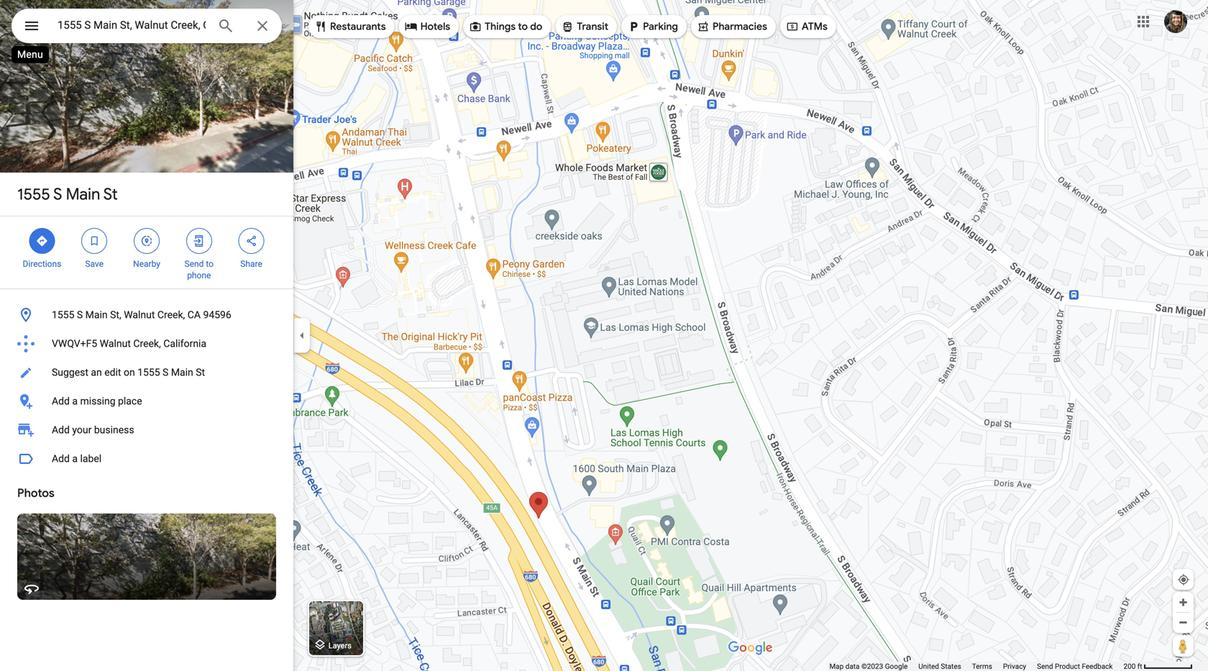 Task type: describe. For each thing, give the bounding box(es) containing it.
united
[[919, 662, 940, 671]]


[[193, 233, 206, 249]]

vwqv+f5
[[52, 338, 97, 350]]

restaurants
[[330, 20, 386, 33]]

 restaurants
[[314, 19, 386, 35]]

hotels
[[421, 20, 451, 33]]

california
[[163, 338, 207, 350]]


[[245, 233, 258, 249]]

2 vertical spatial s
[[163, 367, 169, 378]]

walnut inside button
[[124, 309, 155, 321]]

add for add a label
[[52, 453, 70, 465]]

©2023
[[862, 662, 884, 671]]

an
[[91, 367, 102, 378]]

add your business
[[52, 424, 134, 436]]

on
[[124, 367, 135, 378]]


[[405, 19, 418, 35]]

a for missing
[[72, 395, 78, 407]]

200
[[1124, 662, 1136, 671]]

0 vertical spatial st
[[103, 184, 118, 204]]

 things to do
[[469, 19, 543, 35]]

zoom out image
[[1179, 617, 1189, 628]]

to inside "send to phone"
[[206, 259, 214, 269]]

to inside  things to do
[[518, 20, 528, 33]]

creek, inside vwqv+f5 walnut creek, california "button"
[[133, 338, 161, 350]]

collapse side panel image
[[294, 328, 310, 344]]

actions for 1555 s main st region
[[0, 217, 294, 289]]

things
[[485, 20, 516, 33]]

google
[[886, 662, 908, 671]]

send product feedback
[[1038, 662, 1113, 671]]

main for st
[[66, 184, 100, 204]]

directions
[[23, 259, 61, 269]]


[[561, 19, 574, 35]]

terms
[[973, 662, 993, 671]]

 transit
[[561, 19, 609, 35]]

share
[[241, 259, 263, 269]]

creek, inside 1555 s main st, walnut creek, ca 94596 button
[[158, 309, 185, 321]]

feedback
[[1083, 662, 1113, 671]]

states
[[941, 662, 962, 671]]

add a label button
[[0, 445, 294, 473]]


[[314, 19, 327, 35]]

1555 for 1555 s main st
[[17, 184, 50, 204]]

suggest
[[52, 367, 88, 378]]

show your location image
[[1178, 573, 1191, 586]]

 search field
[[12, 9, 282, 46]]

send to phone
[[185, 259, 214, 281]]

 button
[[12, 9, 52, 46]]

your
[[72, 424, 92, 436]]

 pharmacies
[[697, 19, 768, 35]]

google account: giulia masi  
(giulia.masi@adept.ai) image
[[1165, 10, 1188, 33]]

vwqv+f5 walnut creek, california
[[52, 338, 207, 350]]


[[469, 19, 482, 35]]

photos
[[17, 486, 54, 501]]


[[140, 233, 153, 249]]

phone
[[187, 271, 211, 281]]

add a label
[[52, 453, 102, 465]]

1555 s main st, walnut creek, ca 94596
[[52, 309, 232, 321]]

data
[[846, 662, 860, 671]]

edit
[[104, 367, 121, 378]]

200 ft button
[[1124, 662, 1194, 671]]

pharmacies
[[713, 20, 768, 33]]

show street view coverage image
[[1174, 635, 1194, 657]]

send product feedback button
[[1038, 662, 1113, 671]]

add your business link
[[0, 416, 294, 445]]



Task type: locate. For each thing, give the bounding box(es) containing it.
1 vertical spatial to
[[206, 259, 214, 269]]

main left st,
[[85, 309, 108, 321]]

add for add your business
[[52, 424, 70, 436]]

1 vertical spatial send
[[1038, 662, 1054, 671]]

product
[[1056, 662, 1081, 671]]

add down the suggest
[[52, 395, 70, 407]]

0 horizontal spatial s
[[53, 184, 62, 204]]

main up 
[[66, 184, 100, 204]]

atms
[[802, 20, 828, 33]]

0 vertical spatial walnut
[[124, 309, 155, 321]]

send for send product feedback
[[1038, 662, 1054, 671]]

1 vertical spatial st
[[196, 367, 205, 378]]

ca
[[188, 309, 201, 321]]

do
[[530, 20, 543, 33]]

0 horizontal spatial to
[[206, 259, 214, 269]]

 parking
[[627, 19, 678, 35]]

none field inside 1555 s main st, walnut creek, ca 94596 field
[[58, 17, 206, 34]]

s for 1555 s main st, walnut creek, ca 94596
[[77, 309, 83, 321]]

add left label
[[52, 453, 70, 465]]

0 vertical spatial send
[[185, 259, 204, 269]]

walnut right st,
[[124, 309, 155, 321]]

map
[[830, 662, 844, 671]]

layers
[[329, 641, 352, 650]]

add for add a missing place
[[52, 395, 70, 407]]

2 vertical spatial 1555
[[138, 367, 160, 378]]

st inside button
[[196, 367, 205, 378]]

terms button
[[973, 662, 993, 671]]

 hotels
[[405, 19, 451, 35]]

creek, left 'ca'
[[158, 309, 185, 321]]

creek,
[[158, 309, 185, 321], [133, 338, 161, 350]]

add left your
[[52, 424, 70, 436]]

2 vertical spatial add
[[52, 453, 70, 465]]

privacy button
[[1004, 662, 1027, 671]]

a left label
[[72, 453, 78, 465]]

94596
[[203, 309, 232, 321]]

send left product
[[1038, 662, 1054, 671]]

footer
[[830, 662, 1124, 671]]

1555 up vwqv+f5 in the bottom of the page
[[52, 309, 74, 321]]

2 horizontal spatial 1555
[[138, 367, 160, 378]]

2 vertical spatial main
[[171, 367, 193, 378]]

s down vwqv+f5 walnut creek, california "button" at the left of page
[[163, 367, 169, 378]]

add inside the add a label button
[[52, 453, 70, 465]]

s up vwqv+f5 in the bottom of the page
[[77, 309, 83, 321]]

0 horizontal spatial st
[[103, 184, 118, 204]]

200 ft
[[1124, 662, 1143, 671]]

0 vertical spatial creek,
[[158, 309, 185, 321]]


[[697, 19, 710, 35]]

suggest an edit on 1555 s main st
[[52, 367, 205, 378]]

0 vertical spatial 1555
[[17, 184, 50, 204]]

0 horizontal spatial 1555
[[17, 184, 50, 204]]

transit
[[577, 20, 609, 33]]

st up the actions for 1555 s main st region
[[103, 184, 118, 204]]

missing
[[80, 395, 116, 407]]

0 vertical spatial a
[[72, 395, 78, 407]]

map data ©2023 google
[[830, 662, 908, 671]]

walnut down st,
[[100, 338, 131, 350]]

footer containing map data ©2023 google
[[830, 662, 1124, 671]]

0 vertical spatial to
[[518, 20, 528, 33]]

footer inside the google maps element
[[830, 662, 1124, 671]]

united states
[[919, 662, 962, 671]]

0 vertical spatial s
[[53, 184, 62, 204]]

1 horizontal spatial to
[[518, 20, 528, 33]]

 atms
[[786, 19, 828, 35]]

send inside button
[[1038, 662, 1054, 671]]

main
[[66, 184, 100, 204], [85, 309, 108, 321], [171, 367, 193, 378]]

1 vertical spatial main
[[85, 309, 108, 321]]


[[88, 233, 101, 249]]

send inside "send to phone"
[[185, 259, 204, 269]]


[[36, 233, 48, 249]]

1 horizontal spatial s
[[77, 309, 83, 321]]

0 vertical spatial add
[[52, 395, 70, 407]]

1555 s main st, walnut creek, ca 94596 button
[[0, 301, 294, 330]]

united states button
[[919, 662, 962, 671]]

1 horizontal spatial 1555
[[52, 309, 74, 321]]

1555 S Main St, Walnut Creek, CA 94596 field
[[12, 9, 282, 43]]

1 horizontal spatial st
[[196, 367, 205, 378]]


[[627, 19, 640, 35]]

parking
[[643, 20, 678, 33]]

privacy
[[1004, 662, 1027, 671]]

1 vertical spatial 1555
[[52, 309, 74, 321]]

zoom in image
[[1179, 597, 1189, 608]]

send
[[185, 259, 204, 269], [1038, 662, 1054, 671]]

save
[[85, 259, 104, 269]]

place
[[118, 395, 142, 407]]

s up directions
[[53, 184, 62, 204]]

vwqv+f5 walnut creek, california button
[[0, 330, 294, 358]]

3 add from the top
[[52, 453, 70, 465]]

st down california
[[196, 367, 205, 378]]

s
[[53, 184, 62, 204], [77, 309, 83, 321], [163, 367, 169, 378]]

0 horizontal spatial send
[[185, 259, 204, 269]]

1 vertical spatial add
[[52, 424, 70, 436]]

a
[[72, 395, 78, 407], [72, 453, 78, 465]]

1555 right on on the left bottom of page
[[138, 367, 160, 378]]

1555 s main st main content
[[0, 0, 294, 671]]

st,
[[110, 309, 121, 321]]

s for 1555 s main st
[[53, 184, 62, 204]]

main for st,
[[85, 309, 108, 321]]

add inside add your business link
[[52, 424, 70, 436]]

add
[[52, 395, 70, 407], [52, 424, 70, 436], [52, 453, 70, 465]]

st
[[103, 184, 118, 204], [196, 367, 205, 378]]

1 a from the top
[[72, 395, 78, 407]]

business
[[94, 424, 134, 436]]

add a missing place
[[52, 395, 142, 407]]

2 horizontal spatial s
[[163, 367, 169, 378]]

suggest an edit on 1555 s main st button
[[0, 358, 294, 387]]

1 vertical spatial creek,
[[133, 338, 161, 350]]

add a missing place button
[[0, 387, 294, 416]]

ft
[[1138, 662, 1143, 671]]


[[23, 15, 40, 36]]

send up phone
[[185, 259, 204, 269]]

to
[[518, 20, 528, 33], [206, 259, 214, 269]]


[[786, 19, 799, 35]]

1 vertical spatial walnut
[[100, 338, 131, 350]]

1555
[[17, 184, 50, 204], [52, 309, 74, 321], [138, 367, 160, 378]]

0 vertical spatial main
[[66, 184, 100, 204]]

walnut
[[124, 309, 155, 321], [100, 338, 131, 350]]

a for label
[[72, 453, 78, 465]]

2 a from the top
[[72, 453, 78, 465]]

2 add from the top
[[52, 424, 70, 436]]

1555 up ''
[[17, 184, 50, 204]]

google maps element
[[0, 0, 1209, 671]]

None field
[[58, 17, 206, 34]]

nearby
[[133, 259, 160, 269]]

creek, down 1555 s main st, walnut creek, ca 94596 button
[[133, 338, 161, 350]]

label
[[80, 453, 102, 465]]

1 horizontal spatial send
[[1038, 662, 1054, 671]]

to left do
[[518, 20, 528, 33]]

main down california
[[171, 367, 193, 378]]

a left missing
[[72, 395, 78, 407]]

1555 s main st
[[17, 184, 118, 204]]

to up phone
[[206, 259, 214, 269]]

1 vertical spatial a
[[72, 453, 78, 465]]

1555 for 1555 s main st, walnut creek, ca 94596
[[52, 309, 74, 321]]

1 add from the top
[[52, 395, 70, 407]]

1 vertical spatial s
[[77, 309, 83, 321]]

add inside add a missing place button
[[52, 395, 70, 407]]

walnut inside "button"
[[100, 338, 131, 350]]

send for send to phone
[[185, 259, 204, 269]]



Task type: vqa. For each thing, say whether or not it's contained in the screenshot.


